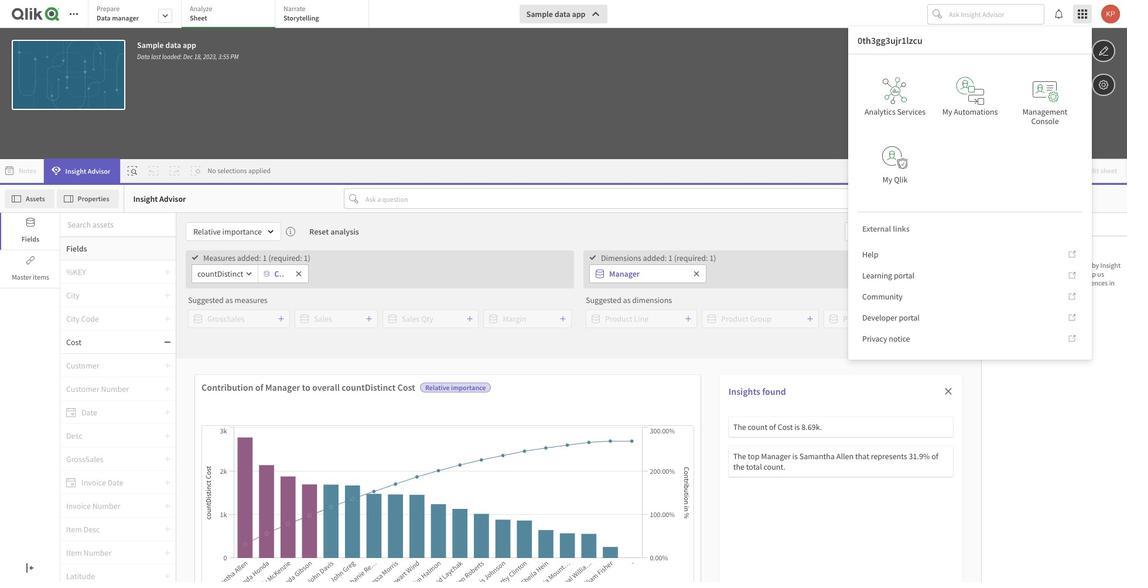 Task type: locate. For each thing, give the bounding box(es) containing it.
1 added: from the left
[[237, 253, 261, 263]]

new right find
[[521, 428, 536, 438]]

2 added: from the left
[[643, 253, 667, 263]]

no selections applied
[[208, 166, 271, 175]]

recommendations up panel. at the right of the page
[[1036, 275, 1100, 285]]

developer portal link
[[858, 309, 1083, 327]]

hidden recommendations button
[[982, 237, 1127, 266]]

0 horizontal spatial found
[[505, 461, 525, 472]]

1 vertical spatial manager
[[265, 382, 300, 394]]

2 vertical spatial manager
[[761, 452, 791, 462]]

data inside "explore your data directly or let qlik generate insights for you with"
[[396, 428, 411, 438]]

sample inside sample data app data last loaded: dec 18, 2023, 3:55 pm
[[137, 40, 164, 50]]

qlik right let
[[460, 428, 473, 438]]

learned up analysis
[[988, 241, 1016, 252]]

manager right 'top'
[[761, 452, 791, 462]]

manager down the dimensions on the right
[[609, 269, 640, 279]]

choose
[[388, 269, 432, 287]]

manager
[[609, 269, 640, 279], [265, 382, 300, 394], [761, 452, 791, 462]]

new right create on the bottom of page
[[701, 404, 718, 416]]

1 horizontal spatial added:
[[643, 253, 667, 263]]

any
[[456, 459, 468, 470]]

1 horizontal spatial sheet.
[[553, 477, 574, 487]]

portal for developer portal
[[899, 313, 920, 323]]

0 vertical spatial the
[[988, 288, 997, 296]]

data left the last
[[137, 53, 150, 61]]

1 vertical spatial data
[[137, 53, 150, 61]]

analytics
[[865, 107, 896, 117]]

0 vertical spatial countdistinct
[[197, 269, 243, 279]]

1 horizontal spatial can
[[1071, 270, 1082, 279]]

to right discover
[[427, 477, 434, 487]]

count
[[748, 422, 767, 433]]

0 vertical spatial analysis
[[330, 227, 359, 237]]

tab list inside 'choose an option below to get started adding to this sheet...' 'application'
[[88, 0, 373, 29]]

the
[[988, 288, 997, 296], [574, 428, 585, 438], [733, 462, 744, 473]]

to left start
[[741, 428, 748, 438]]

this
[[672, 269, 693, 287], [610, 461, 622, 472], [436, 477, 448, 487]]

1 horizontal spatial manager
[[609, 269, 640, 279]]

insight up properties button
[[65, 167, 86, 175]]

2 horizontal spatial insight advisor
[[378, 460, 427, 470]]

of inside the top manager is samantha allen that represents 31.9% of the total count.
[[931, 452, 938, 462]]

advisor inside analysis recommendations learned by insight advisor are shown here. you can help us understand more about your preferences in the analysis properties panel.
[[988, 270, 1010, 279]]

0 horizontal spatial 1)
[[304, 253, 310, 263]]

data
[[97, 13, 111, 22], [137, 53, 150, 61]]

recommendations down hidden recommendations
[[1013, 261, 1067, 270]]

cancel
[[854, 227, 878, 237]]

1) down reset
[[304, 253, 310, 263]]

2023,
[[203, 53, 217, 61]]

manager left 'overall' at the bottom left of page
[[265, 382, 300, 394]]

sheet. inside . save any insights you discover to this sheet.
[[450, 477, 471, 487]]

an
[[435, 269, 449, 287]]

0 vertical spatial insight advisor
[[65, 167, 110, 175]]

narrate storytelling
[[284, 4, 319, 22]]

you right for
[[433, 443, 446, 454]]

my for my automations
[[942, 107, 952, 117]]

overall
[[312, 382, 340, 394]]

1 horizontal spatial in
[[1109, 279, 1115, 288]]

applied
[[248, 166, 271, 175]]

measures
[[234, 295, 268, 306]]

learned recommendations
[[988, 241, 1082, 252], [1006, 275, 1100, 285]]

recommendations up learned
[[1032, 246, 1097, 257]]

data inside the prepare data manager
[[97, 13, 111, 22]]

new down 'visualizations'
[[705, 461, 719, 472]]

2 as from the left
[[623, 295, 631, 306]]

1 vertical spatial cost button
[[60, 337, 164, 348]]

. for save
[[434, 459, 436, 470]]

1 1) from the left
[[304, 253, 310, 263]]

1 (required: from the left
[[268, 253, 302, 263]]

added: up the countdistinct button
[[237, 253, 261, 263]]

. any found insights can be saved to this sheet.
[[505, 444, 622, 487]]

suggested down started
[[586, 295, 621, 306]]

1 horizontal spatial as
[[623, 295, 631, 306]]

found inside . any found insights can be saved to this sheet.
[[505, 461, 525, 472]]

cost button
[[258, 265, 290, 283], [60, 337, 164, 348]]

toolbar
[[0, 0, 1127, 159]]

in up ask insight advisor
[[566, 428, 572, 438]]

1 horizontal spatial .
[[600, 444, 602, 454]]

your right the about
[[1059, 279, 1072, 288]]

manager button
[[590, 265, 687, 283]]

1 vertical spatial can
[[555, 461, 567, 472]]

manager for contribution of manager to overall countdistinct cost
[[265, 382, 300, 394]]

0 vertical spatial manager
[[609, 269, 640, 279]]

qlik
[[894, 175, 908, 185], [460, 428, 473, 438]]

1 vertical spatial my
[[883, 175, 892, 185]]

sheet. down 'any'
[[450, 477, 471, 487]]

1 horizontal spatial app
[[572, 9, 585, 19]]

data inside sample data app data last loaded: dec 18, 2023, 3:55 pm
[[165, 40, 181, 50]]

portal right "learning"
[[894, 271, 915, 281]]

hide suggestions button
[[886, 336, 976, 354]]

1 horizontal spatial of
[[769, 422, 776, 433]]

1 vertical spatial found
[[505, 461, 525, 472]]

0 horizontal spatial of
[[255, 382, 263, 394]]

insights
[[538, 428, 564, 438], [394, 443, 420, 454], [527, 461, 553, 472], [354, 477, 381, 487]]

is left 8.69k.
[[794, 422, 800, 433]]

1 horizontal spatial my
[[942, 107, 952, 117]]

learning
[[862, 271, 892, 281]]

of right 31.9%
[[931, 452, 938, 462]]

my up "external links"
[[883, 175, 892, 185]]

(required: for dimensions added: 1 (required: 1)
[[674, 253, 708, 263]]

to right saved
[[601, 461, 608, 472]]

fields up master items
[[22, 235, 39, 244]]

the inside the top manager is samantha allen that represents 31.9% of the total count.
[[733, 452, 746, 462]]

1 up 'manager' button
[[668, 253, 672, 263]]

analysis down are
[[999, 288, 1022, 296]]

added: for measures
[[237, 253, 261, 263]]

0 horizontal spatial .
[[434, 459, 436, 470]]

1 vertical spatial this
[[610, 461, 622, 472]]

sheet. down and
[[721, 461, 742, 472]]

0 horizontal spatial your
[[379, 428, 394, 438]]

qlik inside button
[[894, 175, 908, 185]]

in
[[1109, 279, 1115, 288], [566, 428, 572, 438]]

more
[[1023, 279, 1038, 288]]

as
[[225, 295, 233, 306], [623, 295, 631, 306]]

recommendations inside learned recommendations "button"
[[1036, 275, 1100, 285]]

this down any
[[610, 461, 622, 472]]

toolbar containing sample data app
[[0, 0, 1127, 159]]

deselect field image
[[295, 270, 302, 277], [693, 270, 700, 277]]

pm
[[230, 53, 239, 61]]

2 vertical spatial the
[[733, 462, 744, 473]]

2 horizontal spatial your
[[1059, 279, 1072, 288]]

0 horizontal spatial the
[[574, 428, 585, 438]]

is
[[794, 422, 800, 433], [792, 452, 798, 462]]

0 vertical spatial cost button
[[258, 265, 290, 283]]

to inside to start creating visualizations and build your new sheet.
[[741, 428, 748, 438]]

0 vertical spatial data
[[97, 13, 111, 22]]

advisor
[[88, 167, 110, 175], [159, 194, 186, 204], [988, 270, 1010, 279], [568, 445, 592, 455], [402, 460, 427, 470]]

1 vertical spatial portal
[[899, 313, 920, 323]]

0 horizontal spatial data
[[97, 13, 111, 22]]

2 vertical spatial new
[[705, 461, 719, 472]]

this down save
[[436, 477, 448, 487]]

1 vertical spatial learned recommendations
[[1006, 275, 1100, 285]]

your
[[1059, 279, 1072, 288], [379, 428, 394, 438], [688, 461, 703, 472]]

sheet. inside to start creating visualizations and build your new sheet.
[[721, 461, 742, 472]]

properties button
[[57, 189, 119, 208]]

cost inside menu item
[[66, 337, 81, 348]]

sheet.
[[721, 461, 742, 472], [450, 477, 471, 487], [553, 477, 574, 487]]

tab list
[[88, 0, 373, 29]]

narrate
[[284, 4, 306, 13]]

advisor inside dropdown button
[[88, 167, 110, 175]]

the down analysis
[[988, 288, 997, 296]]

analysis
[[988, 261, 1012, 270]]

insight advisor up properties button
[[65, 167, 110, 175]]

2 horizontal spatial sheet.
[[721, 461, 742, 472]]

1 deselect field image from the left
[[295, 270, 302, 277]]

1 horizontal spatial qlik
[[894, 175, 908, 185]]

properties
[[1024, 288, 1054, 296]]

2 horizontal spatial of
[[931, 452, 938, 462]]

1 horizontal spatial data
[[137, 53, 150, 61]]

analytics services button
[[860, 66, 930, 129]]

explore
[[351, 428, 377, 438]]

deselect field image down the dimensions added: 1 (required: 1)
[[693, 270, 700, 277]]

1) up 'sheet...'
[[710, 253, 716, 263]]

(required: down reset analysis button
[[268, 253, 302, 263]]

to inside . any found insights can be saved to this sheet.
[[601, 461, 608, 472]]

the right the sheet
[[733, 422, 746, 433]]

0 horizontal spatial manager
[[265, 382, 300, 394]]

save
[[438, 459, 454, 470]]

insights down ask
[[527, 461, 553, 472]]

cost inside "button"
[[274, 269, 290, 279]]

1
[[263, 253, 267, 263], [668, 253, 672, 263]]

portal up the notice
[[899, 313, 920, 323]]

manager for the top manager is samantha allen that represents 31.9% of the total count.
[[761, 452, 791, 462]]

0 horizontal spatial sample
[[137, 40, 164, 50]]

0 horizontal spatial cost button
[[60, 337, 164, 348]]

1 vertical spatial learned
[[1006, 275, 1035, 285]]

qlik inside "explore your data directly or let qlik generate insights for you with"
[[460, 428, 473, 438]]

1 horizontal spatial (required:
[[674, 253, 708, 263]]

you
[[433, 443, 446, 454], [382, 477, 395, 487]]

1 horizontal spatial the
[[733, 462, 744, 473]]

1 horizontal spatial deselect field image
[[693, 270, 700, 277]]

0 vertical spatial my
[[942, 107, 952, 117]]

. left save
[[434, 459, 436, 470]]

management
[[1023, 107, 1067, 117]]

1 master items button from the left
[[0, 251, 60, 288]]

in right us
[[1109, 279, 1115, 288]]

analyze
[[190, 4, 212, 13]]

insight down generate at the bottom of the page
[[378, 460, 401, 470]]

0 horizontal spatial can
[[555, 461, 567, 472]]

2 the from the top
[[733, 452, 746, 462]]

insights left for
[[394, 443, 420, 454]]

0 horizontal spatial insight advisor
[[65, 167, 110, 175]]

0 vertical spatial can
[[1071, 270, 1082, 279]]

(required: for measures added: 1 (required: 1)
[[268, 253, 302, 263]]

suggested
[[188, 295, 224, 306], [586, 295, 621, 306]]

you inside . save any insights you discover to this sheet.
[[382, 477, 395, 487]]

fields down search assets text field
[[66, 244, 87, 254]]

added: up 'manager' button
[[643, 253, 667, 263]]

started
[[569, 269, 610, 287]]

data down prepare
[[97, 13, 111, 22]]

suggested down the countdistinct button
[[188, 295, 224, 306]]

insight
[[65, 167, 86, 175], [133, 194, 158, 204], [1100, 261, 1121, 270], [545, 445, 567, 455], [378, 460, 401, 470]]

found right insights
[[762, 386, 786, 398]]

manager
[[112, 13, 139, 22]]

qlik up the links
[[894, 175, 908, 185]]

of right count
[[769, 422, 776, 433]]

1 suggested from the left
[[188, 295, 224, 306]]

2 suggested from the left
[[586, 295, 621, 306]]

1 the from the top
[[733, 422, 746, 433]]

. inside . save any insights you discover to this sheet.
[[434, 459, 436, 470]]

1 vertical spatial your
[[379, 428, 394, 438]]

sheet...
[[696, 269, 739, 287]]

this inside . save any insights you discover to this sheet.
[[436, 477, 448, 487]]

2 horizontal spatial manager
[[761, 452, 791, 462]]

1 vertical spatial you
[[382, 477, 395, 487]]

0 horizontal spatial deselect field image
[[295, 270, 302, 277]]

assets button
[[5, 189, 54, 208]]

countdistinct right 'overall' at the bottom left of page
[[342, 382, 396, 394]]

2 1) from the left
[[710, 253, 716, 263]]

1 horizontal spatial sample
[[526, 9, 553, 19]]

choose an option below to get started adding to this sheet...
[[388, 269, 739, 287]]

as left 'measures'
[[225, 295, 233, 306]]

1 vertical spatial is
[[792, 452, 798, 462]]

found down "search" image
[[505, 461, 525, 472]]

2 1 from the left
[[668, 253, 672, 263]]

0 vertical spatial you
[[433, 443, 446, 454]]

create
[[673, 404, 699, 416]]

cost menu item
[[60, 331, 176, 354]]

assets
[[26, 194, 45, 203]]

can left "be"
[[555, 461, 567, 472]]

learned
[[988, 241, 1016, 252], [1006, 275, 1035, 285]]

learned up properties
[[1006, 275, 1035, 285]]

selections
[[217, 166, 247, 175]]

notice
[[889, 334, 910, 344]]

deselect field image down measures added: 1 (required: 1)
[[295, 270, 302, 277]]

0 horizontal spatial sheet.
[[450, 477, 471, 487]]

. inside . any found insights can be saved to this sheet.
[[600, 444, 602, 454]]

manager inside the top manager is samantha allen that represents 31.9% of the total count.
[[761, 452, 791, 462]]

of
[[255, 382, 263, 394], [769, 422, 776, 433], [931, 452, 938, 462]]

1 vertical spatial app
[[183, 40, 196, 50]]

2 vertical spatial this
[[436, 477, 448, 487]]

you left discover
[[382, 477, 395, 487]]

0 horizontal spatial 1
[[263, 253, 267, 263]]

insight advisor up search assets text field
[[133, 194, 186, 204]]

the left total
[[733, 462, 744, 473]]

master
[[12, 273, 31, 282]]

tab list containing prepare
[[88, 0, 373, 29]]

0 vertical spatial in
[[1109, 279, 1115, 288]]

1 vertical spatial qlik
[[460, 428, 473, 438]]

analysis inside button
[[330, 227, 359, 237]]

this down the dimensions added: 1 (required: 1)
[[672, 269, 693, 287]]

is left samantha
[[792, 452, 798, 462]]

1 vertical spatial the
[[574, 428, 585, 438]]

recommendations inside analysis recommendations learned by insight advisor are shown here. you can help us understand more about your preferences in the analysis properties panel.
[[1013, 261, 1067, 270]]

sample data app button
[[519, 5, 608, 23]]

of right contribution
[[255, 382, 263, 394]]

1 horizontal spatial 1)
[[710, 253, 716, 263]]

insight advisor up discover
[[378, 460, 427, 470]]

. left any
[[600, 444, 602, 454]]

added:
[[237, 253, 261, 263], [643, 253, 667, 263]]

data inside button
[[555, 9, 570, 19]]

master items
[[12, 273, 49, 282]]

countdistinct down measures
[[197, 269, 243, 279]]

learned
[[1068, 261, 1090, 270]]

the for the top manager is samantha allen that represents 31.9% of the total count.
[[733, 452, 746, 462]]

2 vertical spatial your
[[688, 461, 703, 472]]

directly
[[413, 428, 439, 438]]

(required: up 'sheet...'
[[674, 253, 708, 263]]

sheet. down "be"
[[553, 477, 574, 487]]

1 up 'measures'
[[263, 253, 267, 263]]

your up generate at the bottom of the page
[[379, 428, 394, 438]]

new inside to start creating visualizations and build your new sheet.
[[705, 461, 719, 472]]

1 vertical spatial analysis
[[999, 288, 1022, 296]]

app inside sample data app data last loaded: dec 18, 2023, 3:55 pm
[[183, 40, 196, 50]]

the for the count of cost is 8.69k.
[[733, 422, 746, 433]]

here.
[[1043, 270, 1058, 279]]

1 horizontal spatial found
[[762, 386, 786, 398]]

1 vertical spatial .
[[434, 459, 436, 470]]

insights down generate at the bottom of the page
[[354, 477, 381, 487]]

Ask a question text field
[[363, 189, 881, 208]]

developer portal
[[862, 313, 920, 323]]

countdistinct inside the countdistinct button
[[197, 269, 243, 279]]

0 horizontal spatial app
[[183, 40, 196, 50]]

for
[[422, 443, 432, 454]]

analysis right reset
[[330, 227, 359, 237]]

shown
[[1022, 270, 1041, 279]]

1 as from the left
[[225, 295, 233, 306]]

0 horizontal spatial added:
[[237, 253, 261, 263]]

the up ask insight advisor
[[574, 428, 585, 438]]

1 horizontal spatial cost button
[[258, 265, 290, 283]]

0 horizontal spatial you
[[382, 477, 395, 487]]

analyses
[[931, 227, 962, 237]]

insights up ask insight advisor
[[538, 428, 564, 438]]

1 horizontal spatial your
[[688, 461, 703, 472]]

the left 'top'
[[733, 452, 746, 462]]

0 vertical spatial your
[[1059, 279, 1072, 288]]

0 horizontal spatial countdistinct
[[197, 269, 243, 279]]

privacy notice link
[[858, 330, 1083, 349]]

insight right by
[[1100, 261, 1121, 270]]

privacy notice
[[862, 334, 910, 344]]

1 vertical spatial in
[[566, 428, 572, 438]]

my left the automations
[[942, 107, 952, 117]]

as down adding
[[623, 295, 631, 306]]

0 vertical spatial sample
[[526, 9, 553, 19]]

app inside button
[[572, 9, 585, 19]]

your down 'visualizations'
[[688, 461, 703, 472]]

view all analyses button
[[893, 223, 972, 241]]

31.9%
[[909, 452, 930, 462]]

1 vertical spatial the
[[733, 452, 746, 462]]

1 horizontal spatial suggested
[[586, 295, 621, 306]]

0 horizontal spatial analysis
[[330, 227, 359, 237]]

1 vertical spatial new
[[521, 428, 536, 438]]

1 1 from the left
[[263, 253, 267, 263]]

0 horizontal spatial this
[[436, 477, 448, 487]]

0 vertical spatial the
[[733, 422, 746, 433]]

external
[[862, 224, 891, 234]]

all
[[921, 227, 930, 237]]

can right the you
[[1071, 270, 1082, 279]]

to start creating visualizations and build your new sheet.
[[660, 428, 770, 472]]

1 horizontal spatial countdistinct
[[342, 382, 396, 394]]

sample inside button
[[526, 9, 553, 19]]

new for create
[[701, 404, 718, 416]]

2 (required: from the left
[[674, 253, 708, 263]]

0 horizontal spatial suggested
[[188, 295, 224, 306]]

1 vertical spatial sample
[[137, 40, 164, 50]]

insight inside analysis recommendations learned by insight advisor are shown here. you can help us understand more about your preferences in the analysis properties panel.
[[1100, 261, 1121, 270]]



Task type: vqa. For each thing, say whether or not it's contained in the screenshot.
Application Automation Connectors and use cases link
no



Task type: describe. For each thing, give the bounding box(es) containing it.
1) for dimensions added: 1 (required: 1)
[[710, 253, 716, 263]]

insights
[[729, 386, 760, 398]]

suggested for suggested as dimensions
[[586, 295, 621, 306]]

1 for dimensions
[[668, 253, 672, 263]]

help link
[[858, 245, 1083, 264]]

insight up search assets text field
[[133, 194, 158, 204]]

management console
[[1023, 107, 1067, 127]]

choose an option below to get started adding to this sheet... application
[[0, 0, 1127, 583]]

as for dimensions
[[623, 295, 631, 306]]

search image
[[518, 444, 532, 455]]

portal for learning portal
[[894, 271, 915, 281]]

1 for measures
[[263, 253, 267, 263]]

allen
[[836, 452, 854, 462]]

automations
[[954, 107, 998, 117]]

importance
[[451, 384, 486, 392]]

contribution of manager to overall countdistinct cost
[[202, 382, 415, 394]]

build
[[752, 445, 770, 456]]

console
[[1031, 116, 1059, 127]]

community
[[862, 292, 903, 302]]

insights found
[[729, 386, 786, 398]]

suggested for suggested as measures
[[188, 295, 224, 306]]

reset analysis
[[309, 227, 359, 237]]

relative
[[425, 384, 450, 392]]

0 vertical spatial of
[[255, 382, 263, 394]]

18,
[[194, 53, 202, 61]]

sample data app
[[526, 9, 585, 19]]

the count of cost is 8.69k.
[[733, 422, 822, 433]]

recommendations up here.
[[1018, 241, 1082, 252]]

dimensions added: 1 (required: 1)
[[601, 253, 716, 263]]

data inside sample data app data last loaded: dec 18, 2023, 3:55 pm
[[137, 53, 150, 61]]

hidden recommendations
[[1005, 246, 1097, 257]]

contribution
[[202, 382, 253, 394]]

items
[[33, 273, 49, 282]]

by
[[1092, 261, 1099, 270]]

0th3gg3ujr1lzcu
[[858, 34, 922, 46]]

1 vertical spatial of
[[769, 422, 776, 433]]

hide suggestions
[[896, 340, 955, 350]]

start
[[750, 428, 766, 438]]

any
[[604, 444, 616, 454]]

my for my qlik
[[883, 175, 892, 185]]

app options image
[[1098, 78, 1109, 92]]

manager inside button
[[609, 269, 640, 279]]

added: for dimensions
[[643, 253, 667, 263]]

suggested as dimensions
[[586, 295, 672, 306]]

to left get
[[533, 269, 545, 287]]

measures
[[203, 253, 235, 263]]

insights inside "explore your data directly or let qlik generate insights for you with"
[[394, 443, 420, 454]]

panel.
[[1056, 288, 1074, 296]]

measures added: 1 (required: 1)
[[203, 253, 310, 263]]

find
[[505, 428, 520, 438]]

help
[[862, 250, 878, 260]]

services
[[897, 107, 926, 117]]

the inside analysis recommendations learned by insight advisor are shown here. you can help us understand more about your preferences in the analysis properties panel.
[[988, 288, 997, 296]]

you inside "explore your data directly or let qlik generate insights for you with"
[[433, 443, 446, 454]]

learning portal link
[[858, 267, 1083, 285]]

learned recommendations inside "button"
[[1006, 275, 1100, 285]]

view
[[902, 227, 919, 237]]

count.
[[764, 462, 785, 473]]

in inside analysis recommendations learned by insight advisor are shown here. you can help us understand more about your preferences in the analysis properties panel.
[[1109, 279, 1115, 288]]

your inside analysis recommendations learned by insight advisor are shown here. you can help us understand more about your preferences in the analysis properties panel.
[[1059, 279, 1072, 288]]

sample data app data last loaded: dec 18, 2023, 3:55 pm
[[137, 40, 239, 61]]

this inside . any found insights can be saved to this sheet.
[[610, 461, 622, 472]]

view all analyses
[[902, 227, 962, 237]]

app for sample data app
[[572, 9, 585, 19]]

to left 'overall' at the bottom left of page
[[302, 382, 310, 394]]

prepare data manager
[[97, 4, 139, 22]]

properties
[[78, 194, 109, 203]]

to down the dimensions added: 1 (required: 1)
[[657, 269, 669, 287]]

ask
[[532, 445, 544, 455]]

the inside the top manager is samantha allen that represents 31.9% of the total count.
[[733, 462, 744, 473]]

edit image
[[1098, 44, 1109, 58]]

ask insight advisor
[[532, 445, 592, 455]]

analysis recommendations learned by insight advisor are shown here. you can help us understand more about your preferences in the analysis properties panel.
[[988, 261, 1121, 296]]

insights inside . save any insights you discover to this sheet.
[[354, 477, 381, 487]]

analysis inside analysis recommendations learned by insight advisor are shown here. you can help us understand more about your preferences in the analysis properties panel.
[[999, 288, 1022, 296]]

cancel button
[[844, 223, 888, 241]]

my qlik
[[883, 175, 908, 185]]

insight advisor inside the 'insight advisor' dropdown button
[[65, 167, 110, 175]]

1) for measures added: 1 (required: 1)
[[304, 253, 310, 263]]

2 deselect field image from the left
[[693, 270, 700, 277]]

storytelling
[[284, 13, 319, 22]]

1 horizontal spatial fields
[[66, 244, 87, 254]]

edit
[[700, 429, 713, 439]]

analytics services
[[865, 107, 926, 117]]

sheet. for this
[[450, 477, 471, 487]]

be
[[569, 461, 578, 472]]

about
[[1040, 279, 1057, 288]]

countdistinct button
[[192, 265, 258, 283]]

dimensions
[[601, 253, 641, 263]]

help
[[1083, 270, 1096, 279]]

suggestions
[[914, 340, 955, 350]]

sheet
[[190, 13, 207, 22]]

visualizations
[[689, 445, 736, 456]]

0 horizontal spatial fields
[[22, 235, 39, 244]]

loaded:
[[162, 53, 182, 61]]

use
[[664, 428, 678, 438]]

app for sample data app data last loaded: dec 18, 2023, 3:55 pm
[[183, 40, 196, 50]]

Search assets text field
[[60, 214, 176, 236]]

new for find
[[521, 428, 536, 438]]

external links
[[862, 224, 910, 234]]

Ask Insight Advisor text field
[[947, 5, 1044, 23]]

saved
[[579, 461, 599, 472]]

privacy
[[862, 334, 887, 344]]

0 vertical spatial learned
[[988, 241, 1016, 252]]

3:55
[[218, 53, 229, 61]]

1 vertical spatial countdistinct
[[342, 382, 396, 394]]

find new insights in the data using
[[505, 428, 622, 438]]

or
[[440, 428, 448, 438]]

0 vertical spatial found
[[762, 386, 786, 398]]

is inside the top manager is samantha allen that represents 31.9% of the total count.
[[792, 452, 798, 462]]

you
[[1059, 270, 1070, 279]]

8.69k.
[[802, 422, 822, 433]]

insights inside . any found insights can be saved to this sheet.
[[527, 461, 553, 472]]

the top manager is samantha allen that represents 31.9% of the total count.
[[733, 452, 938, 473]]

1 vertical spatial insight advisor
[[133, 194, 186, 204]]

are
[[1011, 270, 1020, 279]]

cost button inside menu item
[[60, 337, 164, 348]]

analytics
[[720, 404, 756, 416]]

sample for sample data app
[[526, 9, 553, 19]]

2 horizontal spatial this
[[672, 269, 693, 287]]

hidden
[[1005, 246, 1031, 257]]

my qlik button
[[860, 134, 930, 197]]

can inside analysis recommendations learned by insight advisor are shown here. you can help us understand more about your preferences in the analysis properties panel.
[[1071, 270, 1082, 279]]

insight inside dropdown button
[[65, 167, 86, 175]]

last
[[151, 53, 161, 61]]

0 vertical spatial learned recommendations
[[988, 241, 1082, 252]]

no
[[208, 166, 216, 175]]

insight right ask
[[545, 445, 567, 455]]

analyze sheet
[[190, 4, 212, 22]]

. for any
[[600, 444, 602, 454]]

generate
[[362, 443, 392, 454]]

recommendations inside hidden recommendations button
[[1032, 246, 1097, 257]]

sheet. for new
[[721, 461, 742, 472]]

0 vertical spatial is
[[794, 422, 800, 433]]

2 vertical spatial insight advisor
[[378, 460, 427, 470]]

prepare
[[97, 4, 120, 13]]

as for measures
[[225, 295, 233, 306]]

your inside "explore your data directly or let qlik generate insights for you with"
[[379, 428, 394, 438]]

edit image
[[686, 428, 700, 439]]

sample for sample data app data last loaded: dec 18, 2023, 3:55 pm
[[137, 40, 164, 50]]

0 horizontal spatial in
[[566, 428, 572, 438]]

us
[[1097, 270, 1104, 279]]

insight advisor button
[[44, 159, 120, 183]]

2 master items button from the left
[[1, 251, 60, 288]]

learned inside "button"
[[1006, 275, 1035, 285]]

samantha
[[799, 452, 835, 462]]

create new analytics
[[673, 404, 756, 416]]

sheet. inside . any found insights can be saved to this sheet.
[[553, 477, 574, 487]]

can inside . any found insights can be saved to this sheet.
[[555, 461, 567, 472]]

to inside . save any insights you discover to this sheet.
[[427, 477, 434, 487]]

your inside to start creating visualizations and build your new sheet.
[[688, 461, 703, 472]]



